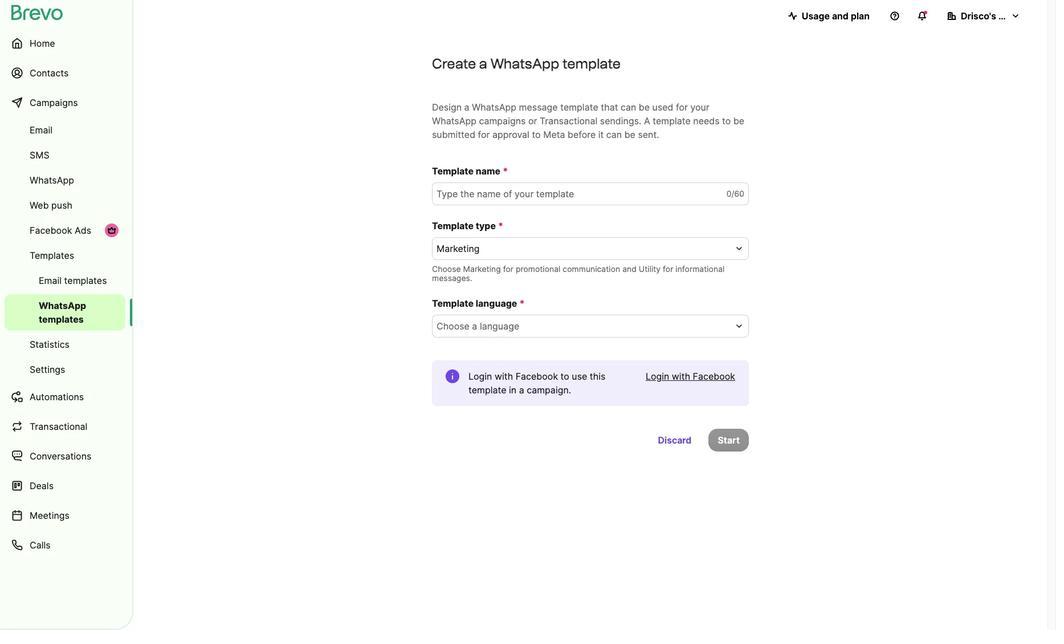 Task type: locate. For each thing, give the bounding box(es) containing it.
0 horizontal spatial transactional
[[30, 421, 87, 432]]

language down template language *
[[480, 320, 520, 332]]

and
[[832, 10, 849, 22], [623, 264, 637, 274]]

template
[[432, 165, 474, 177], [432, 220, 474, 232], [432, 298, 474, 309]]

can right it
[[607, 129, 622, 140]]

1 vertical spatial transactional
[[30, 421, 87, 432]]

1 vertical spatial template
[[432, 220, 474, 232]]

1 horizontal spatial with
[[672, 371, 691, 382]]

create
[[432, 55, 476, 72]]

1 login from the left
[[469, 371, 492, 382]]

choose inside choose marketing for promotional communication and utility for informational messages.
[[432, 264, 461, 274]]

to
[[723, 115, 731, 127], [532, 129, 541, 140], [561, 371, 570, 382]]

template left type
[[432, 220, 474, 232]]

0 horizontal spatial with
[[495, 371, 513, 382]]

1 template from the top
[[432, 165, 474, 177]]

meetings link
[[5, 502, 125, 529]]

utility
[[639, 264, 661, 274]]

template down messages.
[[432, 298, 474, 309]]

create a whatsapp template
[[432, 55, 621, 72]]

transactional down automations
[[30, 421, 87, 432]]

0 vertical spatial choose
[[432, 264, 461, 274]]

* down promotional
[[520, 298, 525, 309]]

templates link
[[5, 244, 125, 267]]

to right needs
[[723, 115, 731, 127]]

1 horizontal spatial and
[[832, 10, 849, 22]]

conversations link
[[5, 442, 125, 470]]

1 vertical spatial email
[[39, 275, 62, 286]]

language
[[476, 298, 517, 309], [480, 320, 520, 332]]

0 horizontal spatial be
[[625, 129, 636, 140]]

0 vertical spatial to
[[723, 115, 731, 127]]

home
[[30, 38, 55, 49]]

a
[[479, 55, 488, 72], [464, 102, 470, 113], [472, 320, 478, 332], [519, 384, 524, 396]]

choose for choose a language
[[437, 320, 470, 332]]

can
[[621, 102, 637, 113], [607, 129, 622, 140]]

template left name
[[432, 165, 474, 177]]

choose marketing for promotional communication and utility for informational messages.
[[432, 264, 725, 283]]

0 vertical spatial template
[[432, 165, 474, 177]]

* right name
[[503, 165, 508, 177]]

transactional
[[540, 115, 598, 127], [30, 421, 87, 432]]

deals link
[[5, 472, 125, 500]]

for right utility
[[663, 264, 674, 274]]

facebook inside login with facebook to use this template in a campaign.
[[516, 371, 558, 382]]

template
[[563, 55, 621, 72], [561, 102, 599, 113], [653, 115, 691, 127], [469, 384, 507, 396]]

1 horizontal spatial transactional
[[540, 115, 598, 127]]

be down sendings.
[[625, 129, 636, 140]]

templates down templates link
[[64, 275, 107, 286]]

2 template from the top
[[432, 220, 474, 232]]

1 vertical spatial be
[[734, 115, 745, 127]]

and inside choose marketing for promotional communication and utility for informational messages.
[[623, 264, 637, 274]]

with
[[495, 371, 513, 382], [672, 371, 691, 382]]

marketing inside popup button
[[437, 243, 480, 254]]

to down or
[[532, 129, 541, 140]]

2 vertical spatial be
[[625, 129, 636, 140]]

0 vertical spatial and
[[832, 10, 849, 22]]

and inside 'button'
[[832, 10, 849, 22]]

3 template from the top
[[432, 298, 474, 309]]

email down templates
[[39, 275, 62, 286]]

2 with from the left
[[672, 371, 691, 382]]

0 horizontal spatial login
[[469, 371, 492, 382]]

template for template language
[[432, 298, 474, 309]]

facebook for login with facebook to use this template in a campaign.
[[516, 371, 558, 382]]

whatsapp up web push
[[30, 174, 74, 186]]

1 vertical spatial templates
[[39, 314, 84, 325]]

a for design
[[464, 102, 470, 113]]

1 horizontal spatial login
[[646, 371, 670, 382]]

can up sendings.
[[621, 102, 637, 113]]

templates inside whatsapp templates
[[39, 314, 84, 325]]

0 horizontal spatial and
[[623, 264, 637, 274]]

choose for choose marketing for promotional communication and utility for informational messages.
[[432, 264, 461, 274]]

* right type
[[498, 220, 504, 232]]

0 vertical spatial transactional
[[540, 115, 598, 127]]

calls link
[[5, 531, 125, 559]]

or
[[529, 115, 537, 127]]

meetings
[[30, 510, 70, 521]]

discard
[[658, 435, 692, 446]]

2 vertical spatial template
[[432, 298, 474, 309]]

email templates
[[39, 275, 107, 286]]

for left promotional
[[503, 264, 514, 274]]

be right needs
[[734, 115, 745, 127]]

be up a
[[639, 102, 650, 113]]

template name *
[[432, 165, 508, 177]]

1 vertical spatial marketing
[[463, 264, 501, 274]]

a inside popup button
[[472, 320, 478, 332]]

transactional inside design a whatsapp message template that can be used for your whatsapp campaigns or transactional sendings. a template needs to be submitted for approval to meta before it can be sent.
[[540, 115, 598, 127]]

a down template language *
[[472, 320, 478, 332]]

2 vertical spatial *
[[520, 298, 525, 309]]

a
[[644, 115, 650, 127]]

2 horizontal spatial facebook
[[693, 371, 736, 382]]

with inside login with facebook link
[[672, 371, 691, 382]]

whatsapp link
[[5, 169, 125, 192]]

be
[[639, 102, 650, 113], [734, 115, 745, 127], [625, 129, 636, 140]]

before
[[568, 129, 596, 140]]

1 vertical spatial language
[[480, 320, 520, 332]]

marketing down template type *
[[437, 243, 480, 254]]

a inside design a whatsapp message template that can be used for your whatsapp campaigns or transactional sendings. a template needs to be submitted for approval to meta before it can be sent.
[[464, 102, 470, 113]]

that
[[601, 102, 618, 113]]

with inside login with facebook to use this template in a campaign.
[[495, 371, 513, 382]]

1 horizontal spatial to
[[561, 371, 570, 382]]

choose inside choose a language popup button
[[437, 320, 470, 332]]

Type the name of your template text field
[[432, 182, 749, 205]]

language up choose a language
[[476, 298, 517, 309]]

None field
[[437, 319, 731, 333]]

push
[[51, 200, 72, 211]]

for
[[676, 102, 688, 113], [478, 129, 490, 140], [503, 264, 514, 274], [663, 264, 674, 274]]

0 vertical spatial email
[[30, 124, 53, 136]]

and left 'plan'
[[832, 10, 849, 22]]

whatsapp up campaigns
[[472, 102, 517, 113]]

login with facebook to use this template in a campaign.
[[469, 371, 606, 396]]

60
[[735, 189, 745, 198]]

template up that
[[563, 55, 621, 72]]

1 horizontal spatial be
[[639, 102, 650, 113]]

a right design
[[464, 102, 470, 113]]

1 vertical spatial choose
[[437, 320, 470, 332]]

login for login with facebook to use this template in a campaign.
[[469, 371, 492, 382]]

email up sms
[[30, 124, 53, 136]]

* for template language *
[[520, 298, 525, 309]]

/
[[732, 189, 735, 198]]

drisco's
[[961, 10, 997, 22]]

a right in
[[519, 384, 524, 396]]

choose
[[432, 264, 461, 274], [437, 320, 470, 332]]

templates up statistics link
[[39, 314, 84, 325]]

settings
[[30, 364, 65, 375]]

facebook ads
[[30, 225, 91, 236]]

whatsapp templates link
[[5, 294, 125, 331]]

email
[[30, 124, 53, 136], [39, 275, 62, 286]]

message
[[519, 102, 558, 113]]

usage and plan button
[[779, 5, 879, 27]]

to left use
[[561, 371, 570, 382]]

1 horizontal spatial facebook
[[516, 371, 558, 382]]

0 vertical spatial *
[[503, 165, 508, 177]]

alert
[[432, 360, 749, 406]]

2 login from the left
[[646, 371, 670, 382]]

1 vertical spatial *
[[498, 220, 504, 232]]

campaign.
[[527, 384, 571, 396]]

used
[[653, 102, 674, 113]]

communication
[[563, 264, 621, 274]]

* for template name *
[[503, 165, 508, 177]]

0 vertical spatial templates
[[64, 275, 107, 286]]

ads
[[75, 225, 91, 236]]

transactional up before
[[540, 115, 598, 127]]

2 horizontal spatial to
[[723, 115, 731, 127]]

template inside login with facebook to use this template in a campaign.
[[469, 384, 507, 396]]

2 vertical spatial to
[[561, 371, 570, 382]]

template left in
[[469, 384, 507, 396]]

1 vertical spatial and
[[623, 264, 637, 274]]

it
[[599, 129, 604, 140]]

language inside popup button
[[480, 320, 520, 332]]

a right create
[[479, 55, 488, 72]]

0 horizontal spatial to
[[532, 129, 541, 140]]

1 with from the left
[[495, 371, 513, 382]]

drisco's drinks button
[[939, 5, 1030, 27]]

choose up template language *
[[432, 264, 461, 274]]

choose a language button
[[432, 315, 749, 338]]

2 horizontal spatial be
[[734, 115, 745, 127]]

templates for whatsapp templates
[[39, 314, 84, 325]]

login
[[469, 371, 492, 382], [646, 371, 670, 382]]

for left your
[[676, 102, 688, 113]]

start button
[[709, 429, 749, 452]]

email for email templates
[[39, 275, 62, 286]]

and left utility
[[623, 264, 637, 274]]

0 vertical spatial be
[[639, 102, 650, 113]]

facebook ads link
[[5, 219, 125, 242]]

1 vertical spatial can
[[607, 129, 622, 140]]

0 vertical spatial marketing
[[437, 243, 480, 254]]

login inside login with facebook to use this template in a campaign.
[[469, 371, 492, 382]]

marketing up template language *
[[463, 264, 501, 274]]

login with facebook
[[646, 371, 736, 382]]

templates
[[64, 275, 107, 286], [39, 314, 84, 325]]

template down the used
[[653, 115, 691, 127]]

automations
[[30, 391, 84, 403]]

use
[[572, 371, 588, 382]]

choose a language
[[437, 320, 520, 332]]

statistics link
[[5, 333, 125, 356]]

whatsapp
[[491, 55, 560, 72], [472, 102, 517, 113], [432, 115, 477, 127], [30, 174, 74, 186], [39, 300, 86, 311]]

sms
[[30, 149, 49, 161]]

automations link
[[5, 383, 125, 411]]

your
[[691, 102, 710, 113]]

*
[[503, 165, 508, 177], [498, 220, 504, 232], [520, 298, 525, 309]]

with for login with facebook to use this template in a campaign.
[[495, 371, 513, 382]]

choose down template language *
[[437, 320, 470, 332]]

deals
[[30, 480, 54, 492]]



Task type: describe. For each thing, give the bounding box(es) containing it.
campaigns
[[479, 115, 526, 127]]

sendings.
[[600, 115, 642, 127]]

name
[[476, 165, 501, 177]]

contacts link
[[5, 59, 125, 87]]

0 vertical spatial language
[[476, 298, 517, 309]]

email templates link
[[5, 269, 125, 292]]

marketing inside choose marketing for promotional communication and utility for informational messages.
[[463, 264, 501, 274]]

plan
[[851, 10, 870, 22]]

with for login with facebook
[[672, 371, 691, 382]]

contacts
[[30, 67, 69, 79]]

drinks
[[999, 10, 1027, 22]]

sent.
[[638, 129, 660, 140]]

template language *
[[432, 298, 525, 309]]

for down campaigns
[[478, 129, 490, 140]]

templates
[[30, 250, 74, 261]]

informational
[[676, 264, 725, 274]]

0 vertical spatial can
[[621, 102, 637, 113]]

web push
[[30, 200, 72, 211]]

usage
[[802, 10, 830, 22]]

email for email
[[30, 124, 53, 136]]

usage and plan
[[802, 10, 870, 22]]

whatsapp up submitted
[[432, 115, 477, 127]]

type
[[476, 220, 496, 232]]

facebook for login with facebook
[[693, 371, 736, 382]]

1 vertical spatial to
[[532, 129, 541, 140]]

login with facebook link
[[646, 370, 736, 383]]

transactional link
[[5, 413, 125, 440]]

in
[[509, 384, 517, 396]]

web
[[30, 200, 49, 211]]

a for create
[[479, 55, 488, 72]]

to inside login with facebook to use this template in a campaign.
[[561, 371, 570, 382]]

a for choose
[[472, 320, 478, 332]]

start
[[718, 435, 740, 446]]

web push link
[[5, 194, 125, 217]]

template type *
[[432, 220, 504, 232]]

settings link
[[5, 358, 125, 381]]

submitted
[[432, 129, 476, 140]]

whatsapp up message
[[491, 55, 560, 72]]

needs
[[694, 115, 720, 127]]

0 horizontal spatial facebook
[[30, 225, 72, 236]]

template for template name
[[432, 165, 474, 177]]

campaigns link
[[5, 89, 125, 116]]

design
[[432, 102, 462, 113]]

promotional
[[516, 264, 561, 274]]

discard button
[[649, 429, 701, 452]]

left___rvooi image
[[107, 226, 116, 235]]

this
[[590, 371, 606, 382]]

email link
[[5, 119, 125, 141]]

design a whatsapp message template that can be used for your whatsapp campaigns or transactional sendings. a template needs to be submitted for approval to meta before it can be sent.
[[432, 102, 745, 140]]

template up before
[[561, 102, 599, 113]]

drisco's drinks
[[961, 10, 1027, 22]]

alert containing login with facebook to use this template in a campaign.
[[432, 360, 749, 406]]

whatsapp down email templates link
[[39, 300, 86, 311]]

campaigns
[[30, 97, 78, 108]]

marketing button
[[432, 237, 749, 260]]

templates for email templates
[[64, 275, 107, 286]]

none field inside choose a language popup button
[[437, 319, 731, 333]]

template for template type
[[432, 220, 474, 232]]

approval
[[493, 129, 530, 140]]

whatsapp templates
[[39, 300, 86, 325]]

home link
[[5, 30, 125, 57]]

meta
[[544, 129, 565, 140]]

conversations
[[30, 450, 91, 462]]

calls
[[30, 539, 51, 551]]

sms link
[[5, 144, 125, 167]]

messages.
[[432, 273, 473, 283]]

0
[[727, 189, 732, 198]]

* for template type *
[[498, 220, 504, 232]]

login for login with facebook
[[646, 371, 670, 382]]

0 / 60
[[727, 189, 745, 198]]

a inside login with facebook to use this template in a campaign.
[[519, 384, 524, 396]]

statistics
[[30, 339, 70, 350]]



Task type: vqa. For each thing, say whether or not it's contained in the screenshot.
field inside the Choose a language popup button
yes



